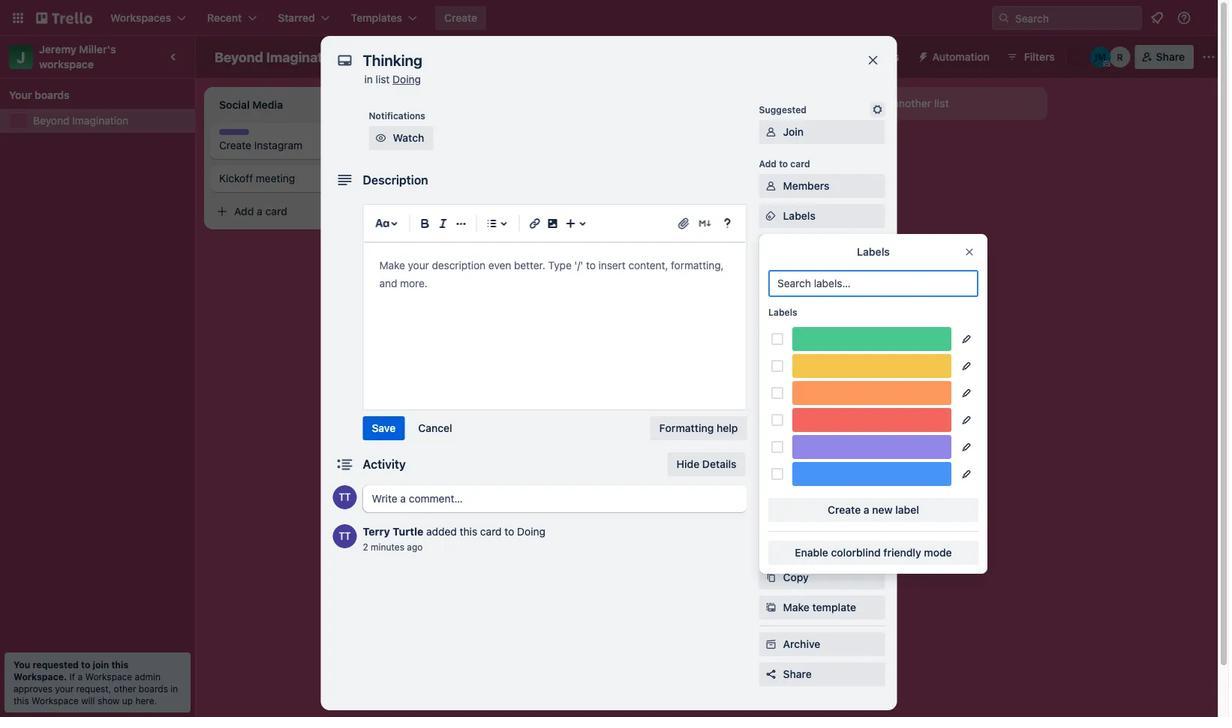 Task type: vqa. For each thing, say whether or not it's contained in the screenshot.
Greg Robinson (Gregrobinson96) image
no



Task type: describe. For each thing, give the bounding box(es) containing it.
hide
[[677, 458, 700, 471]]

terry turtle added this card to doing 2 minutes ago
[[363, 526, 546, 552]]

2
[[363, 542, 368, 552]]

actions
[[759, 520, 792, 531]]

you
[[14, 660, 30, 670]]

copy
[[783, 571, 809, 584]]

card for add a card
[[265, 205, 287, 218]]

r button
[[1110, 47, 1131, 68]]

notifications
[[369, 110, 425, 121]]

formatting help link
[[650, 417, 747, 441]]

this inside terry turtle added this card to doing 2 minutes ago
[[460, 526, 477, 538]]

close popover image
[[964, 246, 976, 258]]

kickoff meeting link
[[219, 171, 393, 186]]

custom
[[783, 360, 822, 372]]

card for add to card
[[791, 158, 810, 169]]

a for if
[[78, 672, 83, 682]]

bold ⌘b image
[[416, 215, 434, 233]]

mode
[[924, 547, 952, 559]]

0 horizontal spatial share button
[[759, 663, 885, 687]]

sm image inside 'checklist' 'link'
[[764, 239, 779, 254]]

add button
[[783, 481, 839, 494]]

add another list button
[[844, 87, 1048, 120]]

sm image for members
[[764, 179, 779, 194]]

0 horizontal spatial imagination
[[72, 114, 128, 127]]

create instagram link
[[219, 138, 393, 153]]

join
[[783, 126, 804, 138]]

custom fields button
[[759, 359, 885, 374]]

enable
[[795, 547, 828, 559]]

sm image for make template
[[764, 600, 779, 615]]

doing link
[[393, 73, 421, 86]]

make template
[[783, 601, 856, 614]]

save button
[[363, 417, 405, 441]]

power-ups button
[[815, 45, 908, 69]]

suggested
[[759, 104, 807, 115]]

card inside terry turtle added this card to doing 2 minutes ago
[[480, 526, 502, 538]]

image image
[[544, 215, 562, 233]]

rubyanndersson (rubyanndersson) image
[[1110, 47, 1131, 68]]

sm image for archive
[[764, 637, 779, 652]]

your
[[9, 89, 32, 101]]

add for add button
[[783, 481, 803, 494]]

j
[[17, 48, 25, 66]]

members link
[[759, 174, 885, 198]]

sm image for labels
[[764, 209, 779, 224]]

add for add to card
[[759, 158, 777, 169]]

description
[[363, 173, 428, 187]]

checklist link
[[759, 234, 885, 258]]

labels link
[[759, 204, 885, 228]]

terry
[[363, 526, 390, 538]]

add power-ups link
[[759, 414, 885, 438]]

lists image
[[483, 215, 501, 233]]

archive link
[[759, 633, 885, 657]]

add a card button
[[210, 200, 378, 224]]

color: purple, title: none menu item
[[792, 435, 952, 459]]

thinking
[[432, 130, 474, 143]]

create for create a new label
[[828, 504, 861, 516]]

request,
[[76, 684, 111, 694]]

label
[[895, 504, 919, 516]]

sm image for automation
[[911, 45, 933, 66]]

hide details link
[[668, 453, 746, 477]]

requested
[[33, 660, 79, 670]]

this inside you requested to join this workspace.
[[111, 660, 128, 670]]

automation button
[[911, 45, 999, 69]]

sm image for watch
[[373, 131, 388, 146]]

filters
[[1024, 51, 1055, 63]]

jeremy miller (jeremymiller198) image
[[1090, 47, 1111, 68]]

1 horizontal spatial workspace
[[85, 672, 132, 682]]

0 notifications image
[[1148, 9, 1166, 27]]

kickoff meeting
[[219, 172, 295, 185]]

2 minutes ago link
[[363, 542, 423, 552]]

approves
[[14, 684, 52, 694]]

Search labels… text field
[[768, 270, 979, 297]]

copy link
[[759, 566, 885, 590]]

jeremy miller's workspace
[[39, 43, 119, 71]]

button
[[806, 481, 839, 494]]

color: green, title: none menu item
[[792, 327, 952, 351]]

create instagram
[[219, 139, 303, 152]]

0 vertical spatial to
[[779, 158, 788, 169]]

workspace inside button
[[407, 51, 462, 63]]

show
[[97, 696, 120, 706]]

list inside button
[[934, 97, 949, 110]]

0 vertical spatial share button
[[1135, 45, 1194, 69]]

attachment
[[783, 300, 841, 312]]

imagination inside 'text field'
[[266, 49, 343, 65]]

Write a comment text field
[[363, 486, 747, 513]]

1 vertical spatial automation
[[759, 459, 810, 469]]

enable colorblind friendly mode
[[795, 547, 952, 559]]

power- inside button
[[845, 51, 880, 63]]

back to home image
[[36, 6, 92, 30]]

beyond inside 'text field'
[[215, 49, 263, 65]]

make
[[783, 601, 810, 614]]

add another list
[[871, 97, 949, 110]]

0 horizontal spatial terry turtle (terryturtle) image
[[333, 486, 357, 510]]

custom fields
[[783, 360, 854, 372]]

power-ups inside button
[[845, 51, 899, 63]]

other
[[114, 684, 136, 694]]

boards inside if a workspace admin approves your request, other boards in this workspace will show up here.
[[139, 684, 168, 694]]

join link
[[759, 120, 885, 144]]

add a card
[[234, 205, 287, 218]]

archive
[[783, 638, 821, 651]]

sm image for join
[[764, 125, 779, 140]]

0 horizontal spatial boards
[[35, 89, 70, 101]]

1 vertical spatial ups
[[790, 398, 808, 409]]

ago
[[407, 542, 423, 552]]

make template link
[[759, 596, 885, 620]]

if
[[69, 672, 75, 682]]

friendly
[[884, 547, 921, 559]]

attach and insert link image
[[677, 216, 692, 231]]

kickoff
[[219, 172, 253, 185]]

Board name text field
[[207, 45, 350, 69]]

2 vertical spatial labels
[[768, 307, 797, 317]]

ups inside 'link'
[[841, 420, 861, 432]]

r
[[1117, 52, 1123, 62]]

show menu image
[[1201, 50, 1217, 65]]

terry turtle (terryturtle) image inside primary element
[[1202, 9, 1220, 27]]

add power-ups
[[783, 420, 861, 432]]

enable colorblind friendly mode button
[[768, 541, 979, 565]]

create from template… image
[[811, 137, 823, 149]]

move link
[[759, 536, 885, 560]]

minutes
[[371, 542, 404, 552]]

you requested to join this workspace.
[[14, 660, 128, 682]]

your boards
[[9, 89, 70, 101]]



Task type: locate. For each thing, give the bounding box(es) containing it.
doing down write a comment text box
[[517, 526, 546, 538]]

sm image inside cover link
[[764, 329, 779, 344]]

2 horizontal spatial this
[[460, 526, 477, 538]]

2 horizontal spatial create
[[828, 504, 861, 516]]

card inside button
[[265, 205, 287, 218]]

if a workspace admin approves your request, other boards in this workspace will show up here.
[[14, 672, 178, 706]]

1 horizontal spatial power-ups
[[845, 51, 899, 63]]

sm image left copy
[[764, 570, 779, 585]]

in inside if a workspace admin approves your request, other boards in this workspace will show up here.
[[171, 684, 178, 694]]

2 horizontal spatial workspace
[[407, 51, 462, 63]]

0 horizontal spatial power-
[[759, 398, 790, 409]]

beyond imagination inside beyond imagination link
[[33, 114, 128, 127]]

join
[[93, 660, 109, 670]]

terry turtle (terryturtle) image
[[1202, 9, 1220, 27], [1071, 47, 1092, 68], [333, 486, 357, 510]]

add to card
[[759, 158, 810, 169]]

2 vertical spatial create
[[828, 504, 861, 516]]

meeting
[[256, 172, 295, 185]]

2 vertical spatial terry turtle (terryturtle) image
[[333, 486, 357, 510]]

add button button
[[759, 476, 885, 500]]

ups inside button
[[880, 51, 899, 63]]

filters button
[[1002, 45, 1059, 69]]

open information menu image
[[1177, 11, 1192, 26]]

0 vertical spatial power-ups
[[845, 51, 899, 63]]

power-ups up add another list on the right of the page
[[845, 51, 899, 63]]

your boards with 1 items element
[[9, 86, 179, 104]]

share button
[[1135, 45, 1194, 69], [759, 663, 885, 687]]

sm image down actions
[[764, 540, 779, 555]]

2 vertical spatial card
[[480, 526, 502, 538]]

card right "added"
[[480, 526, 502, 538]]

create inside primary element
[[444, 12, 477, 24]]

power-ups down custom
[[759, 398, 808, 409]]

add left button
[[783, 481, 803, 494]]

to
[[779, 158, 788, 169], [505, 526, 514, 538], [81, 660, 90, 670]]

workspace down your
[[32, 696, 79, 706]]

sm image left archive on the right
[[764, 637, 779, 652]]

color: yellow, title: none menu item
[[792, 354, 952, 378]]

workspace.
[[14, 672, 67, 682]]

0 vertical spatial doing
[[393, 73, 421, 86]]

view markdown image
[[698, 216, 713, 231]]

here.
[[135, 696, 157, 706]]

dates
[[783, 270, 812, 282]]

another
[[893, 97, 932, 110]]

0 vertical spatial labels
[[783, 210, 816, 222]]

in
[[364, 73, 373, 86], [171, 684, 178, 694]]

new
[[872, 504, 893, 516]]

create a new label
[[828, 504, 919, 516]]

share button down "0 notifications" image
[[1135, 45, 1194, 69]]

0 horizontal spatial in
[[171, 684, 178, 694]]

1 vertical spatial terry turtle (terryturtle) image
[[1071, 47, 1092, 68]]

this inside if a workspace admin approves your request, other boards in this workspace will show up here.
[[14, 696, 29, 706]]

0 horizontal spatial power-ups
[[759, 398, 808, 409]]

sm image for move
[[764, 540, 779, 555]]

activity
[[363, 457, 406, 472]]

automation inside button
[[933, 51, 990, 63]]

card
[[791, 158, 810, 169], [265, 205, 287, 218], [480, 526, 502, 538]]

jeremy
[[39, 43, 76, 56]]

a for add
[[257, 205, 263, 218]]

cover link
[[759, 324, 885, 348]]

list left doing link
[[376, 73, 390, 86]]

search image
[[998, 12, 1010, 24]]

this right "added"
[[460, 526, 477, 538]]

0 horizontal spatial beyond
[[33, 114, 69, 127]]

italic ⌘i image
[[434, 215, 452, 233]]

automation
[[933, 51, 990, 63], [759, 459, 810, 469]]

0 vertical spatial this
[[460, 526, 477, 538]]

move
[[783, 541, 810, 554]]

1 horizontal spatial boards
[[139, 684, 168, 694]]

0 horizontal spatial to
[[81, 660, 90, 670]]

to left join
[[81, 660, 90, 670]]

this
[[460, 526, 477, 538], [111, 660, 128, 670], [14, 696, 29, 706]]

1 vertical spatial in
[[171, 684, 178, 694]]

labels up cover
[[768, 307, 797, 317]]

Search field
[[1010, 7, 1141, 29]]

0 vertical spatial beyond
[[215, 49, 263, 65]]

2 horizontal spatial ups
[[880, 51, 899, 63]]

sm image inside make template link
[[764, 600, 779, 615]]

boards down admin
[[139, 684, 168, 694]]

sm image inside automation button
[[911, 45, 933, 66]]

star or unstar board image
[[359, 51, 371, 63]]

attachment button
[[759, 294, 885, 318]]

create a new label button
[[768, 498, 979, 522]]

0 vertical spatial list
[[376, 73, 390, 86]]

workspace visible button
[[380, 45, 506, 69]]

link image
[[526, 215, 544, 233]]

1 horizontal spatial create
[[444, 12, 477, 24]]

doing up the notifications
[[393, 73, 421, 86]]

2 vertical spatial this
[[14, 696, 29, 706]]

ups up add another list on the right of the page
[[880, 51, 899, 63]]

watch
[[393, 132, 424, 144]]

1 vertical spatial labels
[[857, 246, 890, 258]]

2 vertical spatial to
[[81, 660, 90, 670]]

members
[[783, 180, 830, 192]]

1 vertical spatial card
[[265, 205, 287, 218]]

visible
[[465, 51, 497, 63]]

share button down the archive link
[[759, 663, 885, 687]]

1 vertical spatial workspace
[[85, 672, 132, 682]]

template
[[812, 601, 856, 614]]

0 vertical spatial card
[[791, 158, 810, 169]]

a
[[257, 205, 263, 218], [864, 504, 870, 516], [78, 672, 83, 682]]

1 horizontal spatial power-
[[806, 420, 841, 432]]

workspace up doing link
[[407, 51, 462, 63]]

0 vertical spatial in
[[364, 73, 373, 86]]

1 vertical spatial to
[[505, 526, 514, 538]]

details
[[702, 458, 737, 471]]

a down kickoff meeting
[[257, 205, 263, 218]]

2 vertical spatial a
[[78, 672, 83, 682]]

add down suggested
[[759, 158, 777, 169]]

0 vertical spatial power-
[[845, 51, 880, 63]]

admin
[[135, 672, 161, 682]]

0 vertical spatial automation
[[933, 51, 990, 63]]

doing inside terry turtle added this card to doing 2 minutes ago
[[517, 526, 546, 538]]

sm image left cover
[[764, 329, 779, 344]]

create for create
[[444, 12, 477, 24]]

1 vertical spatial boards
[[139, 684, 168, 694]]

0 vertical spatial boards
[[35, 89, 70, 101]]

boards
[[35, 89, 70, 101], [139, 684, 168, 694]]

in down star or unstar board image
[[364, 73, 373, 86]]

automation up add button
[[759, 459, 810, 469]]

0 horizontal spatial beyond imagination
[[33, 114, 128, 127]]

1 horizontal spatial beyond
[[215, 49, 263, 65]]

1 horizontal spatial in
[[364, 73, 373, 86]]

editor toolbar toolbar
[[370, 212, 740, 236]]

a for create
[[864, 504, 870, 516]]

will
[[81, 696, 95, 706]]

0 horizontal spatial list
[[376, 73, 390, 86]]

share down archive on the right
[[783, 668, 812, 681]]

this down approves
[[14, 696, 29, 706]]

create for create instagram
[[219, 139, 251, 152]]

1 vertical spatial this
[[111, 660, 128, 670]]

sm image inside copy 'link'
[[764, 570, 779, 585]]

1 vertical spatial doing
[[517, 526, 546, 538]]

automation up add another list button
[[933, 51, 990, 63]]

1 vertical spatial beyond
[[33, 114, 69, 127]]

ups
[[880, 51, 899, 63], [790, 398, 808, 409], [841, 420, 861, 432]]

1 horizontal spatial to
[[505, 526, 514, 538]]

sm image inside labels link
[[764, 209, 779, 224]]

sm image left join
[[764, 125, 779, 140]]

0 horizontal spatial share
[[783, 668, 812, 681]]

cancel
[[418, 422, 452, 435]]

create up kickoff
[[219, 139, 251, 152]]

formatting help
[[659, 422, 738, 435]]

up
[[122, 696, 133, 706]]

2 vertical spatial power-
[[806, 420, 841, 432]]

in list doing
[[364, 73, 421, 86]]

1 horizontal spatial share
[[1156, 51, 1185, 63]]

1 vertical spatial power-
[[759, 398, 790, 409]]

workspace
[[407, 51, 462, 63], [85, 672, 132, 682], [32, 696, 79, 706]]

sm image left make
[[764, 600, 779, 615]]

share
[[1156, 51, 1185, 63], [783, 668, 812, 681]]

to inside terry turtle added this card to doing 2 minutes ago
[[505, 526, 514, 538]]

to down write a comment text box
[[505, 526, 514, 538]]

cancel button
[[409, 417, 461, 441]]

1 vertical spatial share
[[783, 668, 812, 681]]

sm image inside the archive link
[[764, 637, 779, 652]]

1 vertical spatial power-ups
[[759, 398, 808, 409]]

color: blue, title: none menu item
[[792, 462, 952, 486]]

hide details
[[677, 458, 737, 471]]

add for add another list
[[871, 97, 890, 110]]

beyond imagination
[[215, 49, 343, 65], [33, 114, 128, 127]]

0 vertical spatial a
[[257, 205, 263, 218]]

None text field
[[355, 47, 851, 74]]

0 horizontal spatial this
[[14, 696, 29, 706]]

1 vertical spatial beyond imagination
[[33, 114, 128, 127]]

labels
[[783, 210, 816, 222], [857, 246, 890, 258], [768, 307, 797, 317]]

card up "members"
[[791, 158, 810, 169]]

1 horizontal spatial this
[[111, 660, 128, 670]]

terry turtle (terryturtle) image left r
[[1071, 47, 1092, 68]]

power- up color: purple, title: none menu item
[[806, 420, 841, 432]]

1 horizontal spatial doing
[[517, 526, 546, 538]]

add down kickoff
[[234, 205, 254, 218]]

labels up checklist in the top of the page
[[783, 210, 816, 222]]

color: orange, title: none menu item
[[792, 381, 952, 405]]

share left show menu icon
[[1156, 51, 1185, 63]]

ups up color: purple, title: none menu item
[[841, 420, 861, 432]]

2 horizontal spatial card
[[791, 158, 810, 169]]

1 vertical spatial create
[[219, 139, 251, 152]]

1 horizontal spatial a
[[257, 205, 263, 218]]

to inside you requested to join this workspace.
[[81, 660, 90, 670]]

sm image for cover
[[764, 329, 779, 344]]

terry turtle (terryturtle) image up terry turtle (terryturtle) image
[[333, 486, 357, 510]]

0 vertical spatial create
[[444, 12, 477, 24]]

1 horizontal spatial ups
[[841, 420, 861, 432]]

power-ups
[[845, 51, 899, 63], [759, 398, 808, 409]]

in right 'other'
[[171, 684, 178, 694]]

workspace visible
[[407, 51, 497, 63]]

0 horizontal spatial automation
[[759, 459, 810, 469]]

1 horizontal spatial terry turtle (terryturtle) image
[[1071, 47, 1092, 68]]

1 horizontal spatial share button
[[1135, 45, 1194, 69]]

1 vertical spatial a
[[864, 504, 870, 516]]

color: red, title: none menu item
[[792, 408, 952, 432]]

sm image
[[870, 102, 885, 117], [764, 125, 779, 140], [373, 131, 388, 146], [764, 179, 779, 194], [764, 329, 779, 344], [764, 540, 779, 555]]

0 horizontal spatial ups
[[790, 398, 808, 409]]

turtle
[[393, 526, 423, 538]]

sm image up "another"
[[911, 45, 933, 66]]

power- inside 'link'
[[806, 420, 841, 432]]

ups up add power-ups
[[790, 398, 808, 409]]

terry turtle (terryturtle) image right open information menu image
[[1202, 9, 1220, 27]]

boards right your
[[35, 89, 70, 101]]

add inside button
[[783, 481, 803, 494]]

1 horizontal spatial beyond imagination
[[215, 49, 343, 65]]

create
[[444, 12, 477, 24], [219, 139, 251, 152], [828, 504, 861, 516]]

0 vertical spatial share
[[1156, 51, 1185, 63]]

more formatting image
[[452, 215, 470, 233]]

0 horizontal spatial doing
[[393, 73, 421, 86]]

your
[[55, 684, 74, 694]]

save
[[372, 422, 396, 435]]

2 horizontal spatial terry turtle (terryturtle) image
[[1202, 9, 1220, 27]]

create up workspace visible
[[444, 12, 477, 24]]

2 horizontal spatial power-
[[845, 51, 880, 63]]

formatting
[[659, 422, 714, 435]]

0 horizontal spatial create
[[219, 139, 251, 152]]

text styles image
[[373, 215, 391, 233]]

add for add a card
[[234, 205, 254, 218]]

1 horizontal spatial imagination
[[266, 49, 343, 65]]

1 horizontal spatial automation
[[933, 51, 990, 63]]

create button
[[435, 6, 486, 30]]

sm image inside join "link"
[[764, 125, 779, 140]]

checklist
[[783, 240, 829, 252]]

1 horizontal spatial list
[[934, 97, 949, 110]]

sm image inside members link
[[764, 179, 779, 194]]

fields
[[824, 360, 854, 372]]

list right "another"
[[934, 97, 949, 110]]

card down meeting
[[265, 205, 287, 218]]

terry turtle (terryturtle) image
[[333, 525, 357, 549]]

workspace
[[39, 58, 94, 71]]

sm image inside watch button
[[373, 131, 388, 146]]

sm image right open help dialog icon
[[764, 209, 779, 224]]

sm image
[[911, 45, 933, 66], [764, 209, 779, 224], [764, 239, 779, 254], [764, 570, 779, 585], [764, 600, 779, 615], [764, 637, 779, 652]]

sm image down add to card
[[764, 179, 779, 194]]

sm image for copy
[[764, 570, 779, 585]]

thinking link
[[432, 129, 606, 144]]

added
[[426, 526, 457, 538]]

create down the add button button
[[828, 504, 861, 516]]

power- up add another list on the right of the page
[[845, 51, 880, 63]]

imagination down your boards with 1 items element
[[72, 114, 128, 127]]

add down custom
[[783, 420, 803, 432]]

2 vertical spatial workspace
[[32, 696, 79, 706]]

sm image for suggested
[[870, 102, 885, 117]]

0 horizontal spatial workspace
[[32, 696, 79, 706]]

this right join
[[111, 660, 128, 670]]

0 horizontal spatial card
[[265, 205, 287, 218]]

create from template… image
[[384, 206, 396, 218]]

labels up search labels… text box
[[857, 246, 890, 258]]

1 vertical spatial share button
[[759, 663, 885, 687]]

power- down custom
[[759, 398, 790, 409]]

0 vertical spatial imagination
[[266, 49, 343, 65]]

0 vertical spatial ups
[[880, 51, 899, 63]]

2 vertical spatial ups
[[841, 420, 861, 432]]

2 horizontal spatial to
[[779, 158, 788, 169]]

a inside if a workspace admin approves your request, other boards in this workspace will show up here.
[[78, 672, 83, 682]]

to up "members"
[[779, 158, 788, 169]]

add for add power-ups
[[783, 420, 803, 432]]

0 horizontal spatial a
[[78, 672, 83, 682]]

imagination left star or unstar board image
[[266, 49, 343, 65]]

workspace down join
[[85, 672, 132, 682]]

sm image inside the move link
[[764, 540, 779, 555]]

0 vertical spatial terry turtle (terryturtle) image
[[1202, 9, 1220, 27]]

add left "another"
[[871, 97, 890, 110]]

primary element
[[0, 0, 1229, 36]]

sm image left watch
[[373, 131, 388, 146]]

add inside 'link'
[[783, 420, 803, 432]]

0 vertical spatial beyond imagination
[[215, 49, 343, 65]]

dates button
[[759, 264, 885, 288]]

cover
[[783, 330, 812, 342]]

1 horizontal spatial card
[[480, 526, 502, 538]]

colorblind
[[831, 547, 881, 559]]

sm image left checklist in the top of the page
[[764, 239, 779, 254]]

1 vertical spatial imagination
[[72, 114, 128, 127]]

1 vertical spatial list
[[934, 97, 949, 110]]

a left new
[[864, 504, 870, 516]]

miller's
[[79, 43, 116, 56]]

sm image left "another"
[[870, 102, 885, 117]]

list
[[376, 73, 390, 86], [934, 97, 949, 110]]

a right if
[[78, 672, 83, 682]]

instagram
[[254, 139, 303, 152]]

Main content area, start typing to enter text. text field
[[379, 257, 731, 293]]

0 vertical spatial workspace
[[407, 51, 462, 63]]

beyond imagination inside beyond imagination 'text field'
[[215, 49, 343, 65]]

open help dialog image
[[719, 215, 737, 233]]



